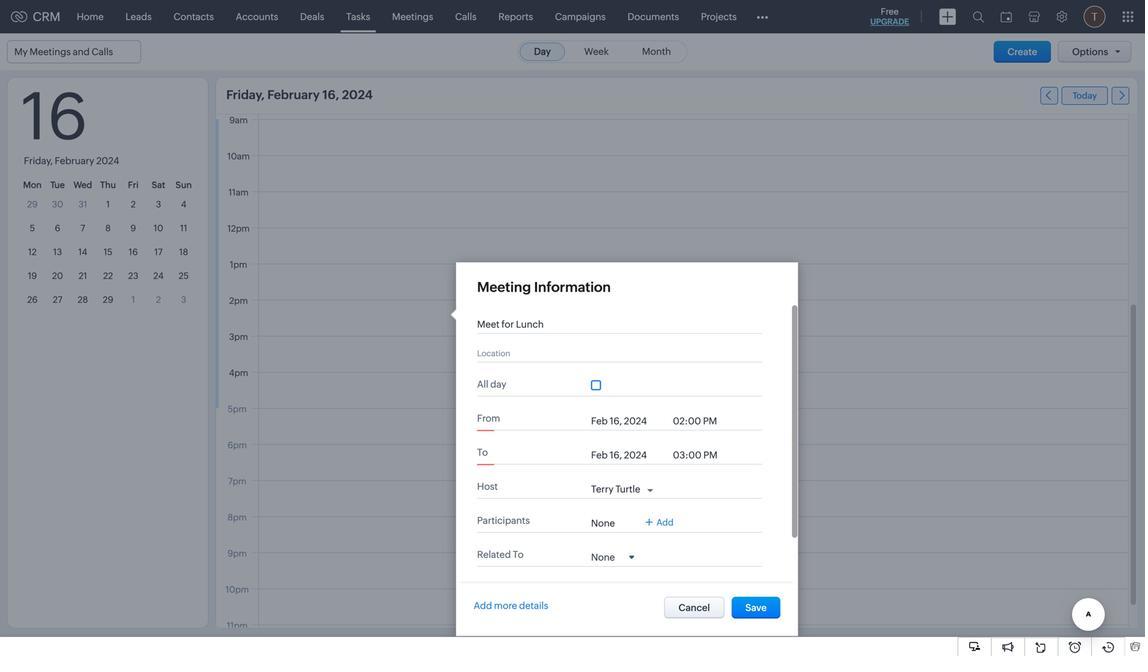 Task type: vqa. For each thing, say whether or not it's contained in the screenshot.


Task type: locate. For each thing, give the bounding box(es) containing it.
0 vertical spatial 29
[[27, 199, 38, 210]]

calls right and
[[92, 46, 113, 57]]

3
[[156, 199, 161, 210], [181, 295, 186, 305]]

11pm
[[227, 621, 248, 631]]

22
[[103, 271, 113, 281]]

meetings right my
[[30, 46, 71, 57]]

options
[[1072, 46, 1109, 57]]

6
[[55, 223, 60, 234]]

contacts link
[[163, 0, 225, 33]]

profile image
[[1084, 6, 1106, 28]]

add more details
[[474, 601, 549, 612]]

0 horizontal spatial 3
[[156, 199, 161, 210]]

0 vertical spatial february
[[267, 88, 320, 102]]

accounts
[[236, 11, 278, 22]]

upgrade
[[870, 17, 909, 26]]

projects
[[701, 11, 737, 22]]

tue
[[50, 180, 65, 190]]

to
[[477, 447, 488, 458], [513, 549, 524, 560]]

meetings left calls link
[[392, 11, 433, 22]]

related
[[477, 549, 511, 560]]

9pm
[[228, 549, 247, 559]]

mmm d, yyyy text field
[[591, 450, 666, 461]]

16 inside 16 friday , february 2024
[[21, 79, 88, 154]]

0 vertical spatial to
[[477, 447, 488, 458]]

29 down mon
[[27, 199, 38, 210]]

1 horizontal spatial 2024
[[342, 88, 373, 102]]

25
[[179, 271, 189, 281]]

terry turtle
[[591, 484, 640, 495]]

1 vertical spatial 2024
[[96, 155, 119, 166]]

1 vertical spatial calls
[[92, 46, 113, 57]]

hh:mm a text field
[[673, 416, 728, 427]]

friday
[[24, 155, 50, 166]]

2024 up thu
[[96, 155, 119, 166]]

thu
[[100, 180, 116, 190]]

19
[[28, 271, 37, 281]]

1 horizontal spatial 1
[[131, 295, 135, 305]]

0 vertical spatial 2
[[131, 199, 136, 210]]

2 down 24
[[156, 295, 161, 305]]

24
[[153, 271, 164, 281]]

7pm
[[228, 477, 246, 487]]

None button
[[664, 597, 725, 619], [732, 597, 781, 619], [664, 597, 725, 619], [732, 597, 781, 619]]

add for add link
[[657, 518, 674, 528]]

Location text field
[[477, 348, 750, 359]]

1 horizontal spatial meetings
[[392, 11, 433, 22]]

15
[[104, 247, 112, 257]]

1 horizontal spatial 3
[[181, 295, 186, 305]]

2
[[131, 199, 136, 210], [156, 295, 161, 305]]

0 horizontal spatial 2024
[[96, 155, 119, 166]]

free
[[881, 6, 899, 17]]

to up host
[[477, 447, 488, 458]]

search image
[[973, 11, 984, 22]]

1 down thu
[[106, 199, 110, 210]]

details
[[519, 601, 549, 612]]

today
[[1073, 91, 1097, 101]]

1 horizontal spatial calls
[[455, 11, 477, 22]]

week
[[584, 46, 609, 57]]

1 vertical spatial to
[[513, 549, 524, 560]]

18
[[179, 247, 188, 257]]

1 horizontal spatial 2
[[156, 295, 161, 305]]

february
[[267, 88, 320, 102], [55, 155, 94, 166]]

29 down 22
[[103, 295, 113, 305]]

1 vertical spatial 2
[[156, 295, 161, 305]]

my
[[14, 46, 28, 57]]

1 vertical spatial meetings
[[30, 46, 71, 57]]

1 vertical spatial 16
[[129, 247, 138, 257]]

1 down the 23
[[131, 295, 135, 305]]

documents
[[628, 11, 679, 22]]

Title text field
[[477, 319, 750, 330]]

and
[[73, 46, 90, 57]]

5pm
[[228, 404, 247, 415]]

1 vertical spatial february
[[55, 155, 94, 166]]

add link
[[646, 518, 674, 528]]

february inside 16 friday , february 2024
[[55, 155, 94, 166]]

0 vertical spatial add
[[657, 518, 674, 528]]

4
[[181, 199, 186, 210]]

0 vertical spatial 3
[[156, 199, 161, 210]]

sat
[[152, 180, 165, 190]]

16
[[21, 79, 88, 154], [129, 247, 138, 257]]

home link
[[66, 0, 115, 33]]

to right related
[[513, 549, 524, 560]]

add for add more details
[[474, 601, 492, 612]]

8
[[105, 223, 111, 234]]

14
[[78, 247, 87, 257]]

2024 right 16, at top
[[342, 88, 373, 102]]

1 vertical spatial add
[[474, 601, 492, 612]]

day
[[490, 379, 507, 390]]

0 horizontal spatial 1
[[106, 199, 110, 210]]

month link
[[628, 43, 686, 61]]

add more details link
[[474, 601, 549, 612]]

2 down the 'fri'
[[131, 199, 136, 210]]

3 down '25'
[[181, 295, 186, 305]]

0 horizontal spatial to
[[477, 447, 488, 458]]

29
[[27, 199, 38, 210], [103, 295, 113, 305]]

contacts
[[174, 11, 214, 22]]

1 vertical spatial none
[[591, 552, 615, 563]]

free upgrade
[[870, 6, 909, 26]]

0 horizontal spatial february
[[55, 155, 94, 166]]

mmm d, yyyy text field
[[591, 416, 666, 427]]

hh:mm a text field
[[673, 450, 728, 461]]

16 up ","
[[21, 79, 88, 154]]

31
[[78, 199, 87, 210]]

1 horizontal spatial add
[[657, 518, 674, 528]]

1
[[106, 199, 110, 210], [131, 295, 135, 305]]

16 for 16 friday , february 2024
[[21, 79, 88, 154]]

0 vertical spatial calls
[[455, 11, 477, 22]]

add
[[657, 518, 674, 528], [474, 601, 492, 612]]

calls
[[455, 11, 477, 22], [92, 46, 113, 57]]

0 horizontal spatial add
[[474, 601, 492, 612]]

9
[[131, 223, 136, 234]]

2 none from the top
[[591, 552, 615, 563]]

tasks
[[346, 11, 370, 22]]

february left 16, at top
[[267, 88, 320, 102]]

leads
[[126, 11, 152, 22]]

16 up the 23
[[129, 247, 138, 257]]

0 horizontal spatial 29
[[27, 199, 38, 210]]

calls left the reports link
[[455, 11, 477, 22]]

campaigns
[[555, 11, 606, 22]]

fri
[[128, 180, 139, 190]]

leads link
[[115, 0, 163, 33]]

0 vertical spatial none
[[591, 518, 615, 529]]

3 down sat
[[156, 199, 161, 210]]

week link
[[570, 43, 623, 61]]

1 horizontal spatial 16
[[129, 247, 138, 257]]

reports link
[[488, 0, 544, 33]]

wed
[[73, 180, 92, 190]]

projects link
[[690, 0, 748, 33]]

1 vertical spatial 29
[[103, 295, 113, 305]]

16,
[[322, 88, 339, 102]]

0 horizontal spatial 16
[[21, 79, 88, 154]]

february right ","
[[55, 155, 94, 166]]

more
[[494, 601, 517, 612]]

from
[[477, 413, 500, 424]]

search element
[[965, 0, 993, 33]]

0 vertical spatial 16
[[21, 79, 88, 154]]



Task type: describe. For each thing, give the bounding box(es) containing it.
meetings link
[[381, 0, 444, 33]]

11
[[180, 223, 187, 234]]

0 horizontal spatial meetings
[[30, 46, 71, 57]]

create menu image
[[939, 9, 957, 25]]

7
[[80, 223, 85, 234]]

10pm
[[226, 585, 249, 595]]

host
[[477, 481, 498, 492]]

logo image
[[11, 11, 27, 22]]

crm link
[[11, 10, 60, 24]]

related to
[[477, 549, 524, 560]]

30
[[52, 199, 63, 210]]

today link
[[1062, 87, 1108, 105]]

0 vertical spatial meetings
[[392, 11, 433, 22]]

,
[[50, 155, 53, 166]]

2pm
[[229, 296, 248, 306]]

10
[[154, 223, 163, 234]]

mon
[[23, 180, 42, 190]]

all day
[[477, 379, 507, 390]]

21
[[79, 271, 87, 281]]

23
[[128, 271, 138, 281]]

create
[[1008, 46, 1038, 57]]

12pm
[[227, 224, 250, 234]]

create menu element
[[931, 0, 965, 33]]

0 horizontal spatial 2
[[131, 199, 136, 210]]

day
[[534, 46, 551, 57]]

profile element
[[1076, 0, 1114, 33]]

1 none from the top
[[591, 518, 615, 529]]

5
[[30, 223, 35, 234]]

1 horizontal spatial to
[[513, 549, 524, 560]]

20
[[52, 271, 63, 281]]

campaigns link
[[544, 0, 617, 33]]

meeting
[[477, 280, 531, 295]]

27
[[53, 295, 62, 305]]

1pm
[[230, 260, 247, 270]]

1 horizontal spatial 29
[[103, 295, 113, 305]]

documents link
[[617, 0, 690, 33]]

4pm
[[229, 368, 248, 378]]

9am
[[229, 115, 248, 125]]

information
[[534, 280, 611, 295]]

2024 inside 16 friday , february 2024
[[96, 155, 119, 166]]

10am
[[227, 151, 250, 162]]

8pm
[[228, 513, 247, 523]]

28
[[78, 295, 88, 305]]

friday,
[[226, 88, 265, 102]]

participants
[[477, 515, 530, 526]]

accounts link
[[225, 0, 289, 33]]

6pm
[[228, 440, 247, 451]]

17
[[154, 247, 163, 257]]

26
[[27, 295, 38, 305]]

12
[[28, 247, 37, 257]]

crm
[[33, 10, 60, 24]]

turtle
[[616, 484, 640, 495]]

deals link
[[289, 0, 335, 33]]

calls link
[[444, 0, 488, 33]]

home
[[77, 11, 104, 22]]

0 vertical spatial 1
[[106, 199, 110, 210]]

1 horizontal spatial february
[[267, 88, 320, 102]]

all
[[477, 379, 489, 390]]

3pm
[[229, 332, 248, 342]]

16 for 16
[[129, 247, 138, 257]]

meeting information
[[477, 280, 611, 295]]

day link
[[520, 43, 565, 61]]

tasks link
[[335, 0, 381, 33]]

None field
[[591, 551, 634, 563]]

terry
[[591, 484, 614, 495]]

1 vertical spatial 1
[[131, 295, 135, 305]]

none inside field
[[591, 552, 615, 563]]

month
[[642, 46, 671, 57]]

13
[[53, 247, 62, 257]]

deals
[[300, 11, 324, 22]]

16 friday , february 2024
[[21, 79, 119, 166]]

my meetings and calls
[[14, 46, 113, 57]]

friday, february 16, 2024
[[226, 88, 373, 102]]

1 vertical spatial 3
[[181, 295, 186, 305]]

11am
[[229, 187, 249, 198]]

reports
[[499, 11, 533, 22]]

0 horizontal spatial calls
[[92, 46, 113, 57]]

0 vertical spatial 2024
[[342, 88, 373, 102]]



